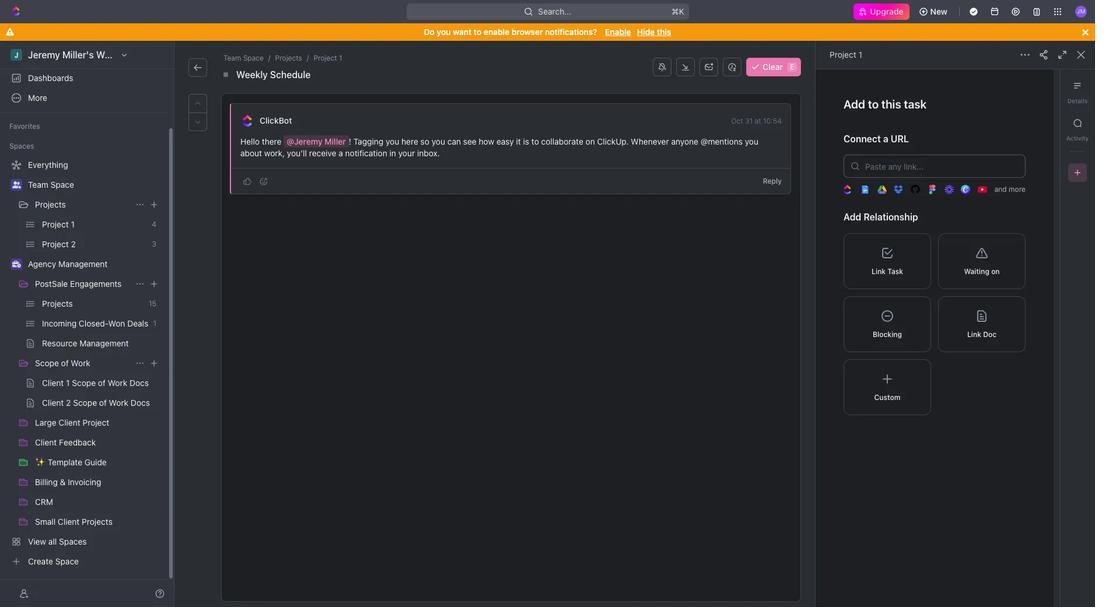 Task type: locate. For each thing, give the bounding box(es) containing it.
blocking button
[[844, 296, 931, 352]]

projects link
[[273, 53, 304, 64], [35, 195, 131, 214], [42, 295, 144, 313]]

work for 1
[[108, 378, 127, 388]]

create
[[28, 557, 53, 567]]

2 horizontal spatial project 1 link
[[830, 50, 862, 60]]

to right want
[[474, 27, 482, 37]]

0 vertical spatial on
[[586, 137, 595, 146]]

1 vertical spatial on
[[991, 267, 1000, 276]]

waiting on
[[964, 267, 1000, 276]]

hello there @jeremy miller
[[240, 137, 346, 146]]

of down client 1 scope of work docs "link"
[[99, 398, 107, 408]]

0 horizontal spatial to
[[474, 27, 482, 37]]

sidebar navigation
[[0, 41, 177, 607]]

in
[[390, 148, 396, 158]]

of for 2
[[99, 398, 107, 408]]

1 vertical spatial projects link
[[35, 195, 131, 214]]

spaces down the small client projects
[[59, 537, 87, 547]]

anyone
[[671, 137, 698, 146]]

team space link down everything link
[[28, 176, 161, 194]]

a down miller
[[339, 148, 343, 158]]

collaborate
[[541, 137, 583, 146]]

client down large
[[35, 438, 57, 448]]

client for 1
[[42, 378, 64, 388]]

a inside section
[[883, 134, 888, 144]]

on inside dropdown button
[[991, 267, 1000, 276]]

1 vertical spatial docs
[[131, 398, 150, 408]]

team up the weekly in the top of the page
[[223, 54, 241, 62]]

0 vertical spatial 2
[[71, 239, 76, 249]]

1 horizontal spatial a
[[883, 134, 888, 144]]

0 vertical spatial a
[[883, 134, 888, 144]]

0 horizontal spatial project 1
[[42, 219, 75, 229]]

/ up weekly schedule link
[[268, 54, 270, 62]]

2 up large client project
[[66, 398, 71, 408]]

project 1 down upgrade link
[[830, 50, 862, 60]]

jeremy miller's workspace, , element
[[11, 49, 22, 61]]

everything link
[[5, 156, 161, 174]]

team for team space
[[28, 180, 48, 190]]

! tagging you here so you can see how easy it is to collaborate on clickup. whenever anyone @mentions you about work, you'll receive a notification in your inbox.
[[240, 137, 761, 158]]

2 vertical spatial work
[[109, 398, 128, 408]]

custom
[[874, 393, 901, 402]]

scope for 2
[[73, 398, 97, 408]]

work up client 2 scope of work docs link
[[108, 378, 127, 388]]

0 vertical spatial docs
[[130, 378, 149, 388]]

crm
[[35, 497, 53, 507]]

0 horizontal spatial a
[[339, 148, 343, 158]]

on
[[586, 137, 595, 146], [991, 267, 1000, 276]]

postsale engagements link
[[35, 275, 131, 293]]

project 1 link up project 2 link
[[42, 215, 147, 234]]

blocking
[[873, 330, 902, 339]]

projects inside small client projects link
[[82, 517, 113, 527]]

you up in
[[386, 137, 399, 146]]

0 vertical spatial project 1
[[830, 50, 862, 60]]

2 for project
[[71, 239, 76, 249]]

scope
[[35, 358, 59, 368], [72, 378, 96, 388], [73, 398, 97, 408]]

1 horizontal spatial /
[[307, 54, 309, 62]]

and more
[[995, 185, 1026, 194]]

clickbot button
[[259, 116, 293, 126]]

management
[[58, 259, 108, 269], [79, 338, 129, 348]]

hello
[[240, 137, 260, 146]]

of for 1
[[98, 378, 106, 388]]

1 horizontal spatial team
[[223, 54, 241, 62]]

this right "hide"
[[657, 27, 671, 37]]

1 vertical spatial this
[[881, 97, 901, 111]]

0 horizontal spatial link
[[872, 267, 886, 276]]

you down 31
[[745, 137, 759, 146]]

project 2 link
[[42, 235, 147, 254]]

1 vertical spatial team space link
[[28, 176, 161, 194]]

your
[[398, 148, 415, 158]]

1 vertical spatial 2
[[66, 398, 71, 408]]

a
[[883, 134, 888, 144], [339, 148, 343, 158]]

1 vertical spatial to
[[868, 97, 879, 111]]

do
[[424, 27, 435, 37]]

space for team space / projects / project 1
[[243, 54, 264, 62]]

a left url
[[883, 134, 888, 144]]

0 vertical spatial add
[[844, 97, 865, 111]]

on right 'waiting' on the right top of the page
[[991, 267, 1000, 276]]

template
[[48, 457, 82, 467]]

scope inside "link"
[[72, 378, 96, 388]]

project 1 link down upgrade link
[[830, 50, 862, 60]]

1 horizontal spatial team space link
[[221, 53, 266, 64]]

upgrade link
[[854, 4, 909, 20]]

team space link up the weekly in the top of the page
[[221, 53, 266, 64]]

1 vertical spatial work
[[108, 378, 127, 388]]

task
[[888, 267, 903, 276]]

here
[[401, 137, 418, 146]]

client 1 scope of work docs link
[[42, 374, 161, 393]]

1 horizontal spatial to
[[531, 137, 539, 146]]

⌘k
[[671, 6, 684, 16]]

project 1 up project 2
[[42, 219, 75, 229]]

scope down client 1 scope of work docs
[[73, 398, 97, 408]]

1 vertical spatial management
[[79, 338, 129, 348]]

team right "user group" icon on the left top of page
[[28, 180, 48, 190]]

0 horizontal spatial on
[[586, 137, 595, 146]]

client down scope of work
[[42, 378, 64, 388]]

31
[[745, 117, 753, 125]]

2 vertical spatial to
[[531, 137, 539, 146]]

2 vertical spatial scope
[[73, 398, 97, 408]]

large
[[35, 418, 56, 428]]

more
[[1009, 185, 1026, 194]]

0 horizontal spatial /
[[268, 54, 270, 62]]

resource
[[42, 338, 77, 348]]

0 horizontal spatial team space link
[[28, 176, 161, 194]]

scope down resource
[[35, 358, 59, 368]]

of down resource
[[61, 358, 69, 368]]

link doc
[[967, 330, 997, 339]]

docs
[[130, 378, 149, 388], [131, 398, 150, 408]]

1 horizontal spatial link
[[967, 330, 981, 339]]

team inside 'sidebar' navigation
[[28, 180, 48, 190]]

waiting on button
[[938, 233, 1026, 289]]

2 vertical spatial projects link
[[42, 295, 144, 313]]

of inside "link"
[[98, 378, 106, 388]]

link left task
[[872, 267, 886, 276]]

link inside dropdown button
[[967, 330, 981, 339]]

1 horizontal spatial this
[[881, 97, 901, 111]]

management for resource management
[[79, 338, 129, 348]]

billing & invoicing link
[[35, 473, 161, 492]]

0 vertical spatial spaces
[[9, 142, 34, 151]]

to right is
[[531, 137, 539, 146]]

1 vertical spatial of
[[98, 378, 106, 388]]

team space link
[[221, 53, 266, 64], [28, 176, 161, 194]]

to up connect a url
[[868, 97, 879, 111]]

1 vertical spatial spaces
[[59, 537, 87, 547]]

0 vertical spatial this
[[657, 27, 671, 37]]

docs for client 2 scope of work docs
[[131, 398, 150, 408]]

deals
[[127, 319, 148, 328]]

projects up schedule
[[275, 54, 302, 62]]

of up client 2 scope of work docs link
[[98, 378, 106, 388]]

2 / from the left
[[307, 54, 309, 62]]

projects link up schedule
[[273, 53, 304, 64]]

0 horizontal spatial project 1 link
[[42, 215, 147, 234]]

incoming closed-won deals 1
[[42, 319, 156, 328]]

small
[[35, 517, 56, 527]]

client 2 scope of work docs
[[42, 398, 150, 408]]

hide
[[637, 27, 655, 37]]

space for create space
[[55, 557, 79, 567]]

this left task
[[881, 97, 901, 111]]

work down resource management
[[71, 358, 90, 368]]

tagging
[[353, 137, 383, 146]]

project
[[830, 50, 856, 60], [314, 54, 337, 62], [42, 219, 69, 229], [42, 239, 69, 249], [83, 418, 109, 428]]

spaces inside tree
[[59, 537, 87, 547]]

projects down the crm link
[[82, 517, 113, 527]]

agency
[[28, 259, 56, 269]]

engagements
[[70, 279, 122, 289]]

project 1 link up weekly schedule link
[[311, 53, 345, 64]]

spaces
[[9, 142, 34, 151], [59, 537, 87, 547]]

2 vertical spatial of
[[99, 398, 107, 408]]

client up large
[[42, 398, 64, 408]]

tree containing everything
[[5, 156, 163, 571]]

0 vertical spatial space
[[243, 54, 264, 62]]

1
[[859, 50, 862, 60], [339, 54, 342, 62], [71, 219, 75, 229], [153, 319, 156, 328], [66, 378, 70, 388]]

projects
[[275, 54, 302, 62], [35, 200, 66, 209], [42, 299, 73, 309], [82, 517, 113, 527]]

small client projects link
[[35, 513, 161, 532]]

2 add from the top
[[844, 212, 861, 223]]

2 horizontal spatial to
[[868, 97, 879, 111]]

weekly
[[236, 69, 268, 80]]

projects down team space
[[35, 200, 66, 209]]

this inside task sidebar content section
[[881, 97, 901, 111]]

scope down scope of work link
[[72, 378, 96, 388]]

Paste any link... text field
[[844, 155, 1026, 178]]

project 1 link
[[830, 50, 862, 60], [311, 53, 345, 64], [42, 215, 147, 234]]

connect
[[844, 134, 881, 144]]

1 horizontal spatial on
[[991, 267, 1000, 276]]

1 horizontal spatial spaces
[[59, 537, 87, 547]]

1 vertical spatial space
[[51, 180, 74, 190]]

management down incoming closed-won deals 1
[[79, 338, 129, 348]]

resource management
[[42, 338, 129, 348]]

1 vertical spatial scope
[[72, 378, 96, 388]]

space down view all spaces
[[55, 557, 79, 567]]

0 horizontal spatial spaces
[[9, 142, 34, 151]]

dashboards link
[[5, 69, 163, 88]]

view
[[28, 537, 46, 547]]

link doc button
[[938, 296, 1026, 352]]

/ up schedule
[[307, 54, 309, 62]]

1 vertical spatial project 1
[[42, 219, 75, 229]]

link inside "dropdown button"
[[872, 267, 886, 276]]

add relationship
[[844, 212, 918, 223]]

0 horizontal spatial team
[[28, 180, 48, 190]]

client inside "link"
[[42, 378, 64, 388]]

0 vertical spatial of
[[61, 358, 69, 368]]

docs down client 1 scope of work docs "link"
[[131, 398, 150, 408]]

1 add from the top
[[844, 97, 865, 111]]

0 vertical spatial management
[[58, 259, 108, 269]]

agency management link
[[28, 255, 161, 274]]

2 up agency management
[[71, 239, 76, 249]]

on left clickup.
[[586, 137, 595, 146]]

management up postsale engagements link
[[58, 259, 108, 269]]

add for add relationship
[[844, 212, 861, 223]]

0 vertical spatial work
[[71, 358, 90, 368]]

client 2 scope of work docs link
[[42, 394, 161, 413]]

1 inside incoming closed-won deals 1
[[153, 319, 156, 328]]

space up the weekly in the top of the page
[[243, 54, 264, 62]]

jeremy miller's workspace
[[28, 50, 145, 60]]

1 vertical spatial link
[[967, 330, 981, 339]]

how
[[479, 137, 494, 146]]

2 vertical spatial space
[[55, 557, 79, 567]]

to inside ! tagging you here so you can see how easy it is to collaborate on clickup. whenever anyone @mentions you about work, you'll receive a notification in your inbox.
[[531, 137, 539, 146]]

1 vertical spatial team
[[28, 180, 48, 190]]

and
[[995, 185, 1007, 194]]

miller's
[[62, 50, 94, 60]]

1 / from the left
[[268, 54, 270, 62]]

link left doc
[[967, 330, 981, 339]]

space down everything in the left of the page
[[51, 180, 74, 190]]

crm link
[[35, 493, 161, 512]]

work inside "link"
[[108, 378, 127, 388]]

1 vertical spatial a
[[339, 148, 343, 158]]

tree
[[5, 156, 163, 571]]

this
[[657, 27, 671, 37], [881, 97, 901, 111]]

add left 'relationship'
[[844, 212, 861, 223]]

work down client 1 scope of work docs "link"
[[109, 398, 128, 408]]

docs inside "link"
[[130, 378, 149, 388]]

1 vertical spatial add
[[844, 212, 861, 223]]

projects link up closed-
[[42, 295, 144, 313]]

docs up client 2 scope of work docs link
[[130, 378, 149, 388]]

add up connect
[[844, 97, 865, 111]]

0 vertical spatial link
[[872, 267, 886, 276]]

projects link down team space
[[35, 195, 131, 214]]

connect a url
[[844, 134, 909, 144]]

spaces down favorites button
[[9, 142, 34, 151]]

0 vertical spatial team
[[223, 54, 241, 62]]

client feedback
[[35, 438, 96, 448]]

favorites button
[[5, 120, 45, 134]]

to inside task sidebar content section
[[868, 97, 879, 111]]

✨
[[35, 457, 46, 467]]



Task type: vqa. For each thing, say whether or not it's contained in the screenshot.


Task type: describe. For each thing, give the bounding box(es) containing it.
task
[[904, 97, 927, 111]]

whenever
[[631, 137, 669, 146]]

task sidebar content section
[[816, 69, 1060, 607]]

0 vertical spatial to
[[474, 27, 482, 37]]

guide
[[85, 457, 107, 467]]

add to this task
[[844, 97, 927, 111]]

link for link doc
[[967, 330, 981, 339]]

large client project link
[[35, 414, 161, 432]]

@jeremy
[[287, 137, 323, 146]]

weekly schedule link
[[234, 68, 313, 82]]

e
[[790, 62, 794, 71]]

0 vertical spatial projects link
[[273, 53, 304, 64]]

add for add to this task
[[844, 97, 865, 111]]

incoming
[[42, 319, 77, 328]]

0 horizontal spatial this
[[657, 27, 671, 37]]

reply button
[[758, 174, 787, 188]]

you right so
[[432, 137, 445, 146]]

enable
[[484, 27, 509, 37]]

&
[[60, 477, 66, 487]]

on inside ! tagging you here so you can see how easy it is to collaborate on clickup. whenever anyone @mentions you about work, you'll receive a notification in your inbox.
[[586, 137, 595, 146]]

browser
[[512, 27, 543, 37]]

large client project
[[35, 418, 109, 428]]

project 2
[[42, 239, 76, 249]]

link task button
[[844, 233, 931, 289]]

3
[[152, 240, 156, 249]]

client for feedback
[[35, 438, 57, 448]]

easy
[[496, 137, 514, 146]]

j
[[14, 50, 18, 59]]

clear
[[763, 62, 783, 72]]

you right do
[[437, 27, 451, 37]]

space for team space
[[51, 180, 74, 190]]

create space
[[28, 557, 79, 567]]

inbox.
[[417, 148, 440, 158]]

docs for client 1 scope of work docs
[[130, 378, 149, 388]]

15
[[149, 299, 156, 308]]

can
[[447, 137, 461, 146]]

0 vertical spatial team space link
[[221, 53, 266, 64]]

4
[[152, 220, 156, 229]]

link for link task
[[872, 267, 886, 276]]

waiting
[[964, 267, 989, 276]]

1 horizontal spatial project 1 link
[[311, 53, 345, 64]]

receive
[[309, 148, 336, 158]]

clickup.
[[597, 137, 629, 146]]

link task
[[872, 267, 903, 276]]

all
[[48, 537, 57, 547]]

weekly schedule
[[236, 69, 311, 80]]

notification
[[345, 148, 387, 158]]

billing
[[35, 477, 58, 487]]

jm button
[[1072, 2, 1090, 21]]

oct
[[731, 117, 743, 125]]

tree inside 'sidebar' navigation
[[5, 156, 163, 571]]

at
[[755, 117, 761, 125]]

invoicing
[[68, 477, 101, 487]]

2 for client
[[66, 398, 71, 408]]

doc
[[983, 330, 997, 339]]

want
[[453, 27, 472, 37]]

url
[[891, 134, 909, 144]]

small client projects
[[35, 517, 113, 527]]

create space link
[[5, 553, 161, 571]]

!
[[349, 137, 351, 146]]

1 inside "link"
[[66, 378, 70, 388]]

feedback
[[59, 438, 96, 448]]

projects up incoming
[[42, 299, 73, 309]]

closed-
[[79, 319, 108, 328]]

@jeremy miller button
[[284, 135, 349, 148]]

a inside ! tagging you here so you can see how easy it is to collaborate on clickup. whenever anyone @mentions you about work, you'll receive a notification in your inbox.
[[339, 148, 343, 158]]

enable
[[605, 27, 631, 37]]

work for 2
[[109, 398, 128, 408]]

client 1 scope of work docs
[[42, 378, 149, 388]]

won
[[108, 319, 125, 328]]

jm
[[1077, 8, 1085, 15]]

relationship
[[864, 212, 918, 223]]

team space
[[28, 180, 74, 190]]

reply
[[763, 177, 782, 186]]

billing & invoicing
[[35, 477, 101, 487]]

see
[[463, 137, 477, 146]]

upgrade
[[870, 6, 904, 16]]

oct 31 at 10:54
[[731, 117, 782, 125]]

project 1 inside 'sidebar' navigation
[[42, 219, 75, 229]]

custom button
[[844, 359, 931, 415]]

team for team space / projects / project 1
[[223, 54, 241, 62]]

client up view all spaces
[[58, 517, 80, 527]]

more
[[28, 93, 47, 103]]

client up client feedback
[[59, 418, 80, 428]]

scope of work link
[[35, 354, 131, 373]]

task sidebar navigation tab list
[[1065, 76, 1090, 182]]

user group image
[[12, 181, 21, 188]]

work,
[[264, 148, 285, 158]]

scope of work
[[35, 358, 90, 368]]

dashboards
[[28, 73, 73, 83]]

client for 2
[[42, 398, 64, 408]]

new
[[930, 6, 948, 16]]

scope for 1
[[72, 378, 96, 388]]

business time image
[[12, 261, 21, 268]]

there
[[262, 137, 282, 146]]

management for agency management
[[58, 259, 108, 269]]

1 horizontal spatial project 1
[[830, 50, 862, 60]]

view all spaces
[[28, 537, 87, 547]]

is
[[523, 137, 529, 146]]

about
[[240, 148, 262, 158]]

notifications?
[[545, 27, 597, 37]]

details
[[1067, 97, 1088, 104]]

0 vertical spatial scope
[[35, 358, 59, 368]]

resource management link
[[42, 334, 161, 353]]

so
[[420, 137, 429, 146]]

more button
[[5, 89, 163, 107]]



